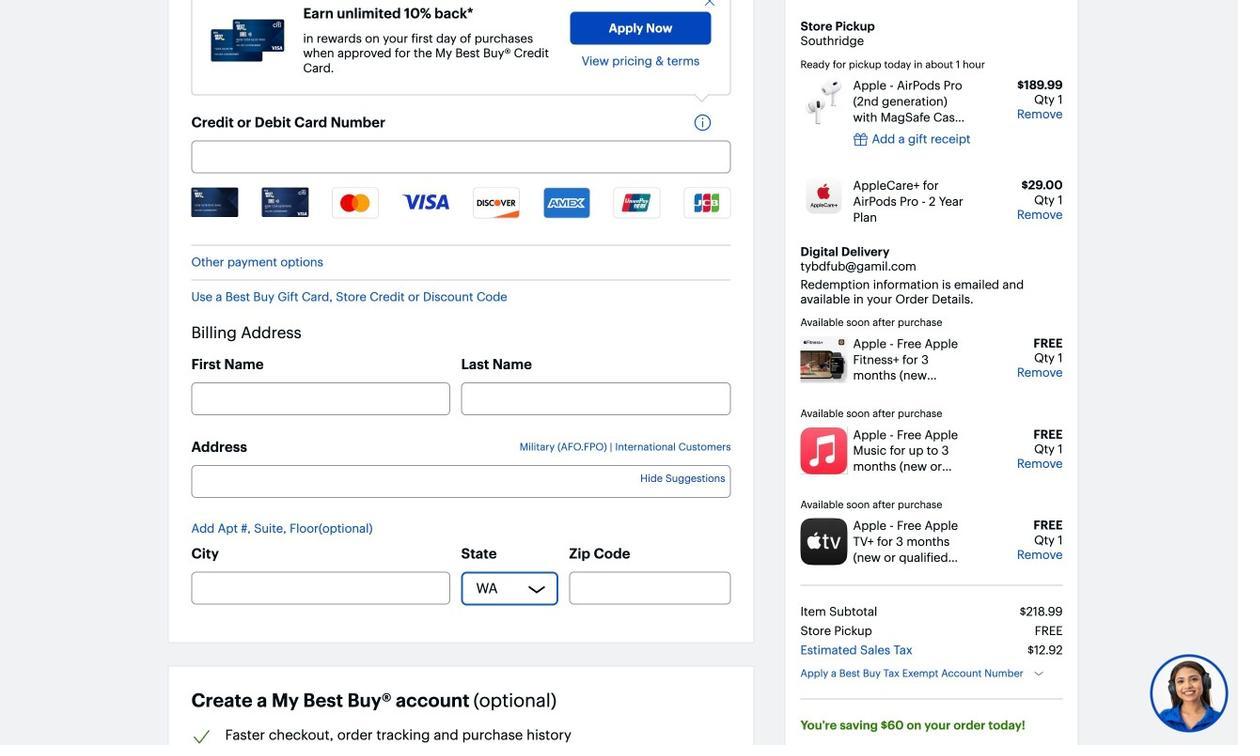 Task type: locate. For each thing, give the bounding box(es) containing it.
jcb image
[[684, 188, 731, 219]]

None text field
[[191, 141, 731, 173]]

1 horizontal spatial my best buy card image
[[262, 188, 309, 217]]

2 my best buy card image from the left
[[262, 188, 309, 217]]

mastercard image
[[332, 188, 379, 219]]

list
[[191, 188, 731, 236]]

None text field
[[191, 383, 451, 416], [461, 383, 731, 416], [191, 572, 451, 605], [569, 572, 731, 605], [191, 383, 451, 416], [461, 383, 731, 416], [191, 572, 451, 605], [569, 572, 731, 605]]

0 horizontal spatial my best buy card image
[[191, 188, 238, 217]]

amex image
[[543, 188, 591, 219]]

my best buy card image
[[191, 188, 238, 217], [262, 188, 309, 217]]

close image
[[703, 0, 717, 8]]

None field
[[191, 466, 731, 498]]



Task type: describe. For each thing, give the bounding box(es) containing it.
best buy help human beacon image
[[1150, 654, 1230, 734]]

union pay image
[[614, 188, 661, 219]]

1 my best buy card image from the left
[[191, 188, 238, 217]]

visa image
[[403, 188, 450, 211]]

discover image
[[473, 188, 520, 219]]

my best buy credit card image
[[211, 19, 285, 62]]

information image
[[694, 113, 722, 132]]



Task type: vqa. For each thing, say whether or not it's contained in the screenshot.
electric
no



